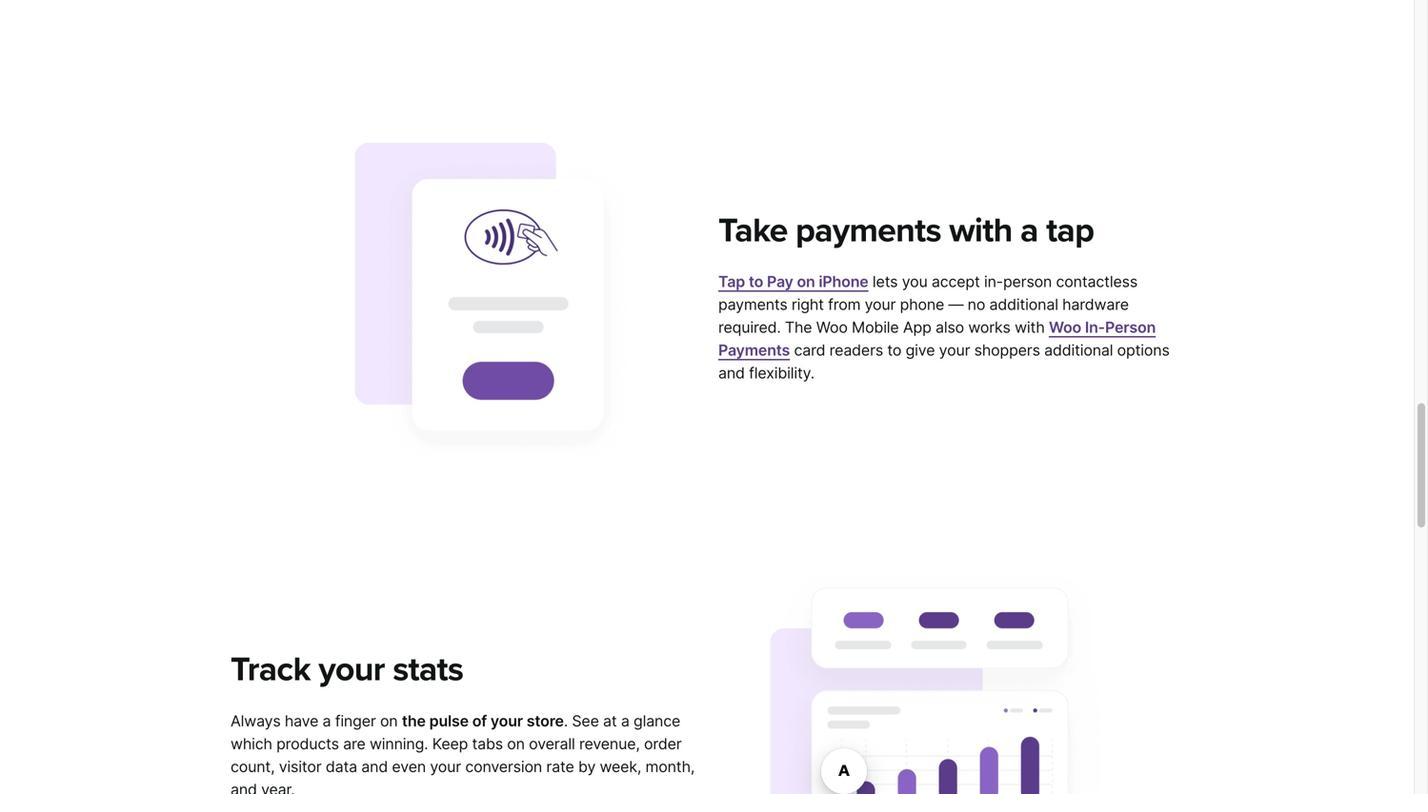 Task type: vqa. For each thing, say whether or not it's contained in the screenshot.
PRODUCT ICON
no



Task type: describe. For each thing, give the bounding box(es) containing it.
are
[[343, 735, 366, 754]]

tabs
[[472, 735, 503, 754]]

a for . see at a glance which products are winning. keep tabs on overall revenue, order count, visitor data and even your conversion rate by week, month, and year.
[[621, 712, 630, 731]]

person
[[1004, 273, 1052, 291]]

order
[[644, 735, 682, 754]]

.
[[564, 712, 568, 731]]

track your stats
[[231, 650, 463, 691]]

0 horizontal spatial a
[[323, 712, 331, 731]]

shoppers
[[975, 341, 1041, 360]]

additional inside lets you accept in-person contactless payments right from your phone — no additional hardware required. the woo mobile app also works with
[[990, 296, 1059, 314]]

conversion
[[465, 758, 542, 777]]

keep
[[432, 735, 468, 754]]

winning.
[[370, 735, 428, 754]]

your inside . see at a glance which products are winning. keep tabs on overall revenue, order count, visitor data and even your conversion rate by week, month, and year.
[[430, 758, 461, 777]]

glance
[[634, 712, 681, 731]]

which
[[231, 735, 272, 754]]

overall
[[529, 735, 575, 754]]

app
[[904, 318, 932, 337]]

iphone
[[819, 273, 869, 291]]

person
[[1106, 318, 1156, 337]]

products
[[276, 735, 339, 754]]

data
[[326, 758, 357, 777]]

the
[[402, 712, 426, 731]]

0 vertical spatial with
[[950, 210, 1013, 251]]

tap
[[1047, 210, 1095, 251]]

from
[[828, 296, 861, 314]]

0 vertical spatial payments
[[796, 210, 942, 251]]

lets
[[873, 273, 898, 291]]

. see at a glance which products are winning. keep tabs on overall revenue, order count, visitor data and even your conversion rate by week, month, and year.
[[231, 712, 695, 795]]

rate
[[547, 758, 574, 777]]

woo in-person payments link
[[719, 318, 1156, 360]]

contactless
[[1057, 273, 1138, 291]]

phone
[[900, 296, 945, 314]]

pay
[[767, 273, 794, 291]]

of
[[473, 712, 487, 731]]

have
[[285, 712, 319, 731]]

woo inside woo in-person payments
[[1049, 318, 1082, 337]]

month,
[[646, 758, 695, 777]]

options
[[1118, 341, 1170, 360]]

count,
[[231, 758, 275, 777]]

—
[[949, 296, 964, 314]]

card
[[794, 341, 826, 360]]



Task type: locate. For each thing, give the bounding box(es) containing it.
week,
[[600, 758, 642, 777]]

payments inside lets you accept in-person contactless payments right from your phone — no additional hardware required. the woo mobile app also works with
[[719, 296, 788, 314]]

with inside lets you accept in-person contactless payments right from your phone — no additional hardware required. the woo mobile app also works with
[[1015, 318, 1045, 337]]

0 horizontal spatial and
[[231, 781, 257, 795]]

woo inside lets you accept in-person contactless payments right from your phone — no additional hardware required. the woo mobile app also works with
[[817, 318, 848, 337]]

a right the at
[[621, 712, 630, 731]]

your inside the card readers to give your shoppers additional options and flexibility.
[[940, 341, 971, 360]]

2 vertical spatial on
[[507, 735, 525, 754]]

2 vertical spatial and
[[231, 781, 257, 795]]

no
[[968, 296, 986, 314]]

on inside . see at a glance which products are winning. keep tabs on overall revenue, order count, visitor data and even your conversion rate by week, month, and year.
[[507, 735, 525, 754]]

1 vertical spatial additional
[[1045, 341, 1114, 360]]

the
[[785, 318, 813, 337]]

1 vertical spatial payments
[[719, 296, 788, 314]]

works
[[969, 318, 1011, 337]]

0 horizontal spatial on
[[380, 712, 398, 731]]

give
[[906, 341, 935, 360]]

in-
[[1086, 318, 1106, 337]]

tap to pay on iphone
[[719, 273, 869, 291]]

on up right
[[797, 273, 816, 291]]

to left pay on the right top of page
[[749, 273, 764, 291]]

to
[[749, 273, 764, 291], [888, 341, 902, 360]]

0 vertical spatial and
[[719, 364, 745, 383]]

and down count,
[[231, 781, 257, 795]]

visitor
[[279, 758, 322, 777]]

woo down from
[[817, 318, 848, 337]]

0 horizontal spatial woo
[[817, 318, 848, 337]]

take
[[719, 210, 788, 251]]

woo
[[817, 318, 848, 337], [1049, 318, 1082, 337]]

store
[[527, 712, 564, 731]]

to left give
[[888, 341, 902, 360]]

0 vertical spatial on
[[797, 273, 816, 291]]

your down lets
[[865, 296, 896, 314]]

even
[[392, 758, 426, 777]]

2 woo from the left
[[1049, 318, 1082, 337]]

take payments with a tap
[[719, 210, 1095, 251]]

1 horizontal spatial a
[[621, 712, 630, 731]]

at
[[603, 712, 617, 731]]

mobile
[[852, 318, 899, 337]]

2 horizontal spatial and
[[719, 364, 745, 383]]

in-
[[985, 273, 1004, 291]]

with up in-
[[950, 210, 1013, 251]]

by
[[579, 758, 596, 777]]

and down payments
[[719, 364, 745, 383]]

your
[[865, 296, 896, 314], [940, 341, 971, 360], [319, 650, 385, 691], [491, 712, 523, 731], [430, 758, 461, 777]]

0 horizontal spatial with
[[950, 210, 1013, 251]]

1 horizontal spatial to
[[888, 341, 902, 360]]

your up finger
[[319, 650, 385, 691]]

your inside lets you accept in-person contactless payments right from your phone — no additional hardware required. the woo mobile app also works with
[[865, 296, 896, 314]]

accept
[[932, 273, 980, 291]]

payments
[[719, 341, 790, 360]]

flexibility.
[[749, 364, 815, 383]]

2 horizontal spatial on
[[797, 273, 816, 291]]

lets you accept in-person contactless payments right from your phone — no additional hardware required. the woo mobile app also works with
[[719, 273, 1138, 337]]

on left "the"
[[380, 712, 398, 731]]

0 vertical spatial additional
[[990, 296, 1059, 314]]

always
[[231, 712, 281, 731]]

a
[[1021, 210, 1039, 251], [323, 712, 331, 731], [621, 712, 630, 731]]

0 horizontal spatial to
[[749, 273, 764, 291]]

additional inside the card readers to give your shoppers additional options and flexibility.
[[1045, 341, 1114, 360]]

track
[[231, 650, 311, 691]]

right
[[792, 296, 824, 314]]

tap to pay on iphone link
[[719, 273, 869, 291]]

your right of
[[491, 712, 523, 731]]

a inside . see at a glance which products are winning. keep tabs on overall revenue, order count, visitor data and even your conversion rate by week, month, and year.
[[621, 712, 630, 731]]

1 horizontal spatial woo
[[1049, 318, 1082, 337]]

finger
[[335, 712, 376, 731]]

1 horizontal spatial with
[[1015, 318, 1045, 337]]

readers
[[830, 341, 884, 360]]

a right have
[[323, 712, 331, 731]]

1 vertical spatial to
[[888, 341, 902, 360]]

additional
[[990, 296, 1059, 314], [1045, 341, 1114, 360]]

your down 'keep'
[[430, 758, 461, 777]]

woo in-person payments
[[719, 318, 1156, 360]]

on
[[797, 273, 816, 291], [380, 712, 398, 731], [507, 735, 525, 754]]

and inside the card readers to give your shoppers additional options and flexibility.
[[719, 364, 745, 383]]

additional down the in-
[[1045, 341, 1114, 360]]

a for take payments with a tap
[[1021, 210, 1039, 251]]

hardware
[[1063, 296, 1129, 314]]

to inside the card readers to give your shoppers additional options and flexibility.
[[888, 341, 902, 360]]

1 vertical spatial with
[[1015, 318, 1045, 337]]

always have a finger on the pulse of your store
[[231, 712, 564, 731]]

a left tap
[[1021, 210, 1039, 251]]

with
[[950, 210, 1013, 251], [1015, 318, 1045, 337]]

and down are
[[362, 758, 388, 777]]

1 woo from the left
[[817, 318, 848, 337]]

1 horizontal spatial payments
[[796, 210, 942, 251]]

stats
[[393, 650, 463, 691]]

0 vertical spatial to
[[749, 273, 764, 291]]

your down the also
[[940, 341, 971, 360]]

woo left the in-
[[1049, 318, 1082, 337]]

on up conversion
[[507, 735, 525, 754]]

payments up required.
[[719, 296, 788, 314]]

revenue,
[[579, 735, 640, 754]]

tap
[[719, 273, 745, 291]]

card readers to give your shoppers additional options and flexibility.
[[719, 341, 1170, 383]]

and
[[719, 364, 745, 383], [362, 758, 388, 777], [231, 781, 257, 795]]

see
[[572, 712, 599, 731]]

with up shoppers
[[1015, 318, 1045, 337]]

1 horizontal spatial on
[[507, 735, 525, 754]]

payments
[[796, 210, 942, 251], [719, 296, 788, 314]]

required.
[[719, 318, 781, 337]]

payments up lets
[[796, 210, 942, 251]]

1 vertical spatial on
[[380, 712, 398, 731]]

1 vertical spatial and
[[362, 758, 388, 777]]

1 horizontal spatial and
[[362, 758, 388, 777]]

you
[[902, 273, 928, 291]]

0 horizontal spatial payments
[[719, 296, 788, 314]]

additional down person at the right top of the page
[[990, 296, 1059, 314]]

pulse
[[430, 712, 469, 731]]

also
[[936, 318, 965, 337]]

2 horizontal spatial a
[[1021, 210, 1039, 251]]

year.
[[261, 781, 295, 795]]



